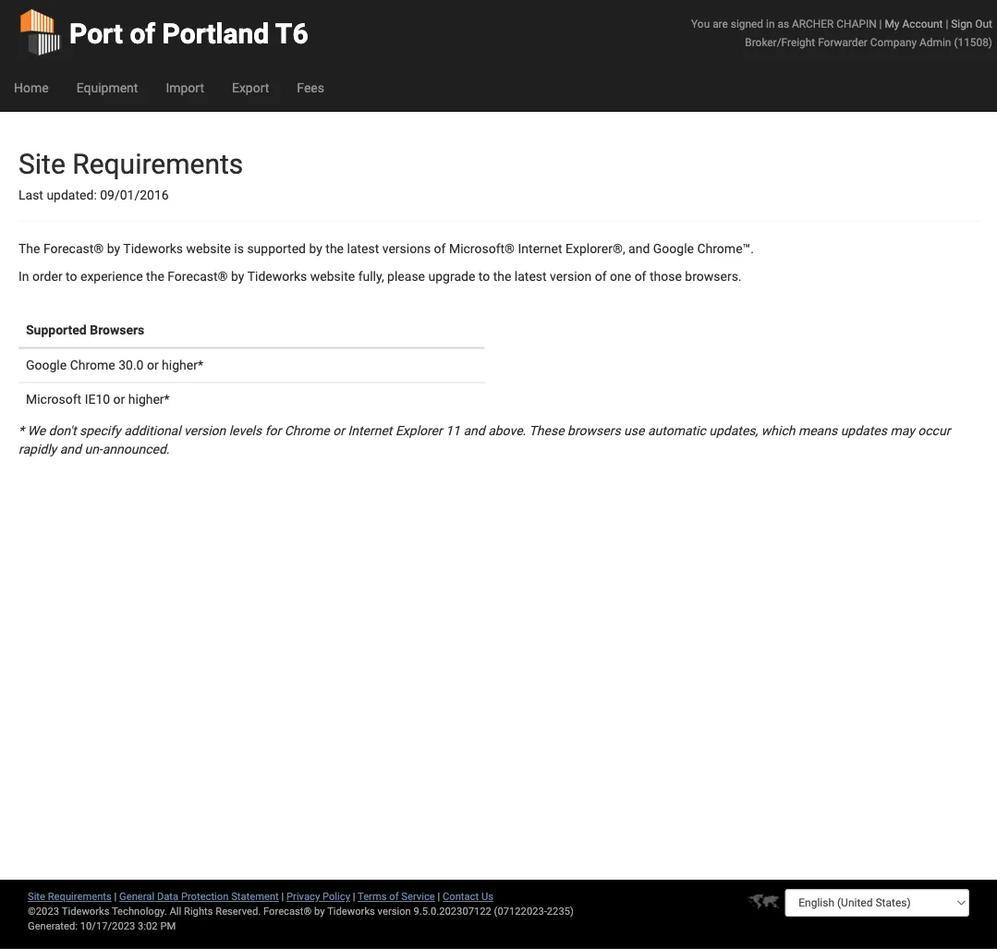 Task type: vqa. For each thing, say whether or not it's contained in the screenshot.
Site Requirements Last updated: 09/01/2016
yes



Task type: locate. For each thing, give the bounding box(es) containing it.
import
[[166, 80, 204, 95]]

0 vertical spatial site
[[18, 147, 65, 180]]

requirements up "©2023 tideworks"
[[48, 891, 112, 903]]

2 horizontal spatial tideworks
[[327, 906, 375, 918]]

the
[[326, 241, 344, 256], [146, 269, 164, 284], [493, 269, 512, 284]]

specify
[[79, 423, 121, 439]]

account
[[903, 17, 943, 30]]

tideworks down policy
[[327, 906, 375, 918]]

higher* up the additional
[[128, 392, 170, 407]]

and down don't
[[60, 442, 81, 457]]

microsoft®
[[449, 241, 515, 256]]

we
[[27, 423, 45, 439]]

0 vertical spatial website
[[186, 241, 231, 256]]

versions
[[383, 241, 431, 256]]

site up generated:
[[28, 891, 45, 903]]

1 horizontal spatial internet
[[518, 241, 563, 256]]

2 vertical spatial forecast®
[[264, 906, 312, 918]]

1 horizontal spatial and
[[464, 423, 485, 439]]

1 vertical spatial requirements
[[48, 891, 112, 903]]

automatic
[[648, 423, 706, 439]]

requirements for site requirements | general data protection statement | privacy policy | terms of service | contact us ©2023 tideworks technology. all rights reserved. forecast® by tideworks version 9.5.0.202307122 (07122023-2235) generated: 10/17/2023 3:02 pm
[[48, 891, 112, 903]]

or right for
[[333, 423, 345, 439]]

| up 9.5.0.202307122
[[438, 891, 440, 903]]

0 vertical spatial latest
[[347, 241, 379, 256]]

version down terms of service link
[[378, 906, 411, 918]]

version left levels on the top of the page
[[184, 423, 226, 439]]

chrome right for
[[284, 423, 330, 439]]

tideworks down "supported"
[[247, 269, 307, 284]]

requirements up 09/01/2016
[[72, 147, 243, 180]]

latest down microsoft®
[[515, 269, 547, 284]]

1 vertical spatial internet
[[348, 423, 392, 439]]

site for site requirements last updated: 09/01/2016
[[18, 147, 65, 180]]

2 horizontal spatial or
[[333, 423, 345, 439]]

protection
[[181, 891, 229, 903]]

tideworks up experience on the top of the page
[[123, 241, 183, 256]]

you
[[692, 17, 710, 30]]

| left privacy
[[282, 891, 284, 903]]

internet left explorer®,
[[518, 241, 563, 256]]

0 vertical spatial version
[[550, 269, 592, 284]]

in
[[766, 17, 775, 30]]

the right experience on the top of the page
[[146, 269, 164, 284]]

to down microsoft®
[[479, 269, 490, 284]]

3:02
[[138, 920, 158, 932]]

last
[[18, 188, 43, 203]]

1 horizontal spatial to
[[479, 269, 490, 284]]

©2023 tideworks
[[28, 906, 109, 918]]

policy
[[323, 891, 350, 903]]

updated:
[[47, 188, 97, 203]]

statement
[[231, 891, 279, 903]]

privacy
[[287, 891, 320, 903]]

may
[[891, 423, 915, 439]]

updates
[[841, 423, 888, 439]]

experience
[[80, 269, 143, 284]]

or right 30.0
[[147, 358, 159, 373]]

to
[[66, 269, 77, 284], [479, 269, 490, 284]]

latest up fully,
[[347, 241, 379, 256]]

0 vertical spatial higher*
[[162, 358, 203, 373]]

1 horizontal spatial google
[[653, 241, 694, 256]]

forwarder
[[818, 36, 868, 49]]

one
[[610, 269, 632, 284]]

sign out link
[[952, 17, 993, 30]]

terms of service link
[[358, 891, 435, 903]]

10/17/2023
[[80, 920, 135, 932]]

by down "privacy policy" link
[[314, 906, 325, 918]]

of
[[130, 17, 155, 50], [434, 241, 446, 256], [595, 269, 607, 284], [635, 269, 647, 284], [389, 891, 399, 903]]

|
[[880, 17, 883, 30], [946, 17, 949, 30], [114, 891, 117, 903], [282, 891, 284, 903], [353, 891, 355, 903], [438, 891, 440, 903]]

the up in order to experience the forecast® by tideworks website fully, please upgrade to the latest version of one of those browsers. in the top of the page
[[326, 241, 344, 256]]

1 horizontal spatial the
[[326, 241, 344, 256]]

website left is on the top
[[186, 241, 231, 256]]

2 horizontal spatial the
[[493, 269, 512, 284]]

company
[[871, 36, 917, 49]]

| left general
[[114, 891, 117, 903]]

or right ie10
[[113, 392, 125, 407]]

version inside "* we don't specify additional version levels for chrome or internet explorer 11 and above. these browsers use automatic updates, which means updates may occur rapidly and un-announced."
[[184, 423, 226, 439]]

google chrome 30.0 or higher*
[[26, 358, 203, 373]]

1 vertical spatial google
[[26, 358, 67, 373]]

1 horizontal spatial website
[[310, 269, 355, 284]]

1 vertical spatial or
[[113, 392, 125, 407]]

or
[[147, 358, 159, 373], [113, 392, 125, 407], [333, 423, 345, 439]]

by down is on the top
[[231, 269, 245, 284]]

forecast® down privacy
[[264, 906, 312, 918]]

these
[[529, 423, 565, 439]]

site inside site requirements | general data protection statement | privacy policy | terms of service | contact us ©2023 tideworks technology. all rights reserved. forecast® by tideworks version 9.5.0.202307122 (07122023-2235) generated: 10/17/2023 3:02 pm
[[28, 891, 45, 903]]

of right terms
[[389, 891, 399, 903]]

website left fully,
[[310, 269, 355, 284]]

microsoft ie10 or higher*
[[26, 392, 170, 407]]

(11508)
[[955, 36, 993, 49]]

0 vertical spatial google
[[653, 241, 694, 256]]

(07122023-
[[494, 906, 547, 918]]

1 vertical spatial chrome
[[284, 423, 330, 439]]

0 horizontal spatial to
[[66, 269, 77, 284]]

requirements
[[72, 147, 243, 180], [48, 891, 112, 903]]

forecast® right experience on the top of the page
[[168, 269, 228, 284]]

0 horizontal spatial forecast®
[[43, 241, 104, 256]]

1 horizontal spatial version
[[378, 906, 411, 918]]

and up one
[[629, 241, 650, 256]]

which
[[762, 423, 796, 439]]

site inside site requirements last updated: 09/01/2016
[[18, 147, 65, 180]]

export
[[232, 80, 269, 95]]

google up microsoft
[[26, 358, 67, 373]]

website
[[186, 241, 231, 256], [310, 269, 355, 284]]

latest
[[347, 241, 379, 256], [515, 269, 547, 284]]

supported
[[26, 323, 87, 338]]

pm
[[160, 920, 176, 932]]

rights
[[184, 906, 213, 918]]

0 vertical spatial forecast®
[[43, 241, 104, 256]]

archer
[[792, 17, 834, 30]]

requirements inside site requirements | general data protection statement | privacy policy | terms of service | contact us ©2023 tideworks technology. all rights reserved. forecast® by tideworks version 9.5.0.202307122 (07122023-2235) generated: 10/17/2023 3:02 pm
[[48, 891, 112, 903]]

tideworks inside site requirements | general data protection statement | privacy policy | terms of service | contact us ©2023 tideworks technology. all rights reserved. forecast® by tideworks version 9.5.0.202307122 (07122023-2235) generated: 10/17/2023 3:02 pm
[[327, 906, 375, 918]]

1 vertical spatial site
[[28, 891, 45, 903]]

0 horizontal spatial tideworks
[[123, 241, 183, 256]]

1 horizontal spatial forecast®
[[168, 269, 228, 284]]

0 horizontal spatial version
[[184, 423, 226, 439]]

in
[[18, 269, 29, 284]]

site requirements | general data protection statement | privacy policy | terms of service | contact us ©2023 tideworks technology. all rights reserved. forecast® by tideworks version 9.5.0.202307122 (07122023-2235) generated: 10/17/2023 3:02 pm
[[28, 891, 574, 932]]

forecast® inside site requirements | general data protection statement | privacy policy | terms of service | contact us ©2023 tideworks technology. all rights reserved. forecast® by tideworks version 9.5.0.202307122 (07122023-2235) generated: 10/17/2023 3:02 pm
[[264, 906, 312, 918]]

2 vertical spatial version
[[378, 906, 411, 918]]

by up experience on the top of the page
[[107, 241, 120, 256]]

to right order
[[66, 269, 77, 284]]

site requirements last updated: 09/01/2016
[[18, 147, 243, 203]]

and right 11
[[464, 423, 485, 439]]

0 horizontal spatial internet
[[348, 423, 392, 439]]

reserved.
[[216, 906, 261, 918]]

version
[[550, 269, 592, 284], [184, 423, 226, 439], [378, 906, 411, 918]]

9.5.0.202307122
[[414, 906, 492, 918]]

1 horizontal spatial tideworks
[[247, 269, 307, 284]]

as
[[778, 17, 790, 30]]

0 horizontal spatial latest
[[347, 241, 379, 256]]

requirements inside site requirements last updated: 09/01/2016
[[72, 147, 243, 180]]

2 horizontal spatial version
[[550, 269, 592, 284]]

microsoft
[[26, 392, 82, 407]]

forecast® up order
[[43, 241, 104, 256]]

0 vertical spatial requirements
[[72, 147, 243, 180]]

2 vertical spatial and
[[60, 442, 81, 457]]

1 vertical spatial tideworks
[[247, 269, 307, 284]]

2 horizontal spatial forecast®
[[264, 906, 312, 918]]

1 to from the left
[[66, 269, 77, 284]]

version down explorer®,
[[550, 269, 592, 284]]

google
[[653, 241, 694, 256], [26, 358, 67, 373]]

chrome up ie10
[[70, 358, 115, 373]]

site for site requirements | general data protection statement | privacy policy | terms of service | contact us ©2023 tideworks technology. all rights reserved. forecast® by tideworks version 9.5.0.202307122 (07122023-2235) generated: 10/17/2023 3:02 pm
[[28, 891, 45, 903]]

forecast®
[[43, 241, 104, 256], [168, 269, 228, 284], [264, 906, 312, 918]]

0 horizontal spatial or
[[113, 392, 125, 407]]

1 vertical spatial version
[[184, 423, 226, 439]]

site requirements link
[[28, 891, 112, 903]]

0 vertical spatial or
[[147, 358, 159, 373]]

t6
[[275, 17, 308, 50]]

2235)
[[547, 906, 574, 918]]

higher* right 30.0
[[162, 358, 203, 373]]

internet left the explorer
[[348, 423, 392, 439]]

explorer
[[396, 423, 443, 439]]

the down microsoft®
[[493, 269, 512, 284]]

1 vertical spatial website
[[310, 269, 355, 284]]

| right policy
[[353, 891, 355, 903]]

0 horizontal spatial chrome
[[70, 358, 115, 373]]

version inside site requirements | general data protection statement | privacy policy | terms of service | contact us ©2023 tideworks technology. all rights reserved. forecast® by tideworks version 9.5.0.202307122 (07122023-2235) generated: 10/17/2023 3:02 pm
[[378, 906, 411, 918]]

2 vertical spatial tideworks
[[327, 906, 375, 918]]

site up last
[[18, 147, 65, 180]]

port of portland t6 link
[[18, 0, 308, 65]]

2 vertical spatial or
[[333, 423, 345, 439]]

by
[[107, 241, 120, 256], [309, 241, 323, 256], [231, 269, 245, 284], [314, 906, 325, 918]]

those
[[650, 269, 682, 284]]

1 vertical spatial latest
[[515, 269, 547, 284]]

1 horizontal spatial chrome
[[284, 423, 330, 439]]

tideworks
[[123, 241, 183, 256], [247, 269, 307, 284], [327, 906, 375, 918]]

google up those
[[653, 241, 694, 256]]

0 vertical spatial and
[[629, 241, 650, 256]]



Task type: describe. For each thing, give the bounding box(es) containing it.
browsers.
[[685, 269, 742, 284]]

1 horizontal spatial or
[[147, 358, 159, 373]]

09/01/2016
[[100, 188, 169, 203]]

browsers
[[90, 323, 145, 338]]

of right one
[[635, 269, 647, 284]]

2 horizontal spatial and
[[629, 241, 650, 256]]

service
[[402, 891, 435, 903]]

0 horizontal spatial website
[[186, 241, 231, 256]]

contact
[[443, 891, 479, 903]]

generated:
[[28, 920, 78, 932]]

upgrade
[[429, 269, 476, 284]]

you are signed in as archer chapin | my account | sign out broker/freight forwarder company admin (11508)
[[692, 17, 993, 49]]

explorer®,
[[566, 241, 626, 256]]

0 vertical spatial chrome
[[70, 358, 115, 373]]

announced.
[[102, 442, 170, 457]]

1 vertical spatial higher*
[[128, 392, 170, 407]]

ie10
[[85, 392, 110, 407]]

equipment button
[[63, 65, 152, 111]]

levels
[[229, 423, 262, 439]]

of inside site requirements | general data protection statement | privacy policy | terms of service | contact us ©2023 tideworks technology. all rights reserved. forecast® by tideworks version 9.5.0.202307122 (07122023-2235) generated: 10/17/2023 3:02 pm
[[389, 891, 399, 903]]

or inside "* we don't specify additional version levels for chrome or internet explorer 11 and above. these browsers use automatic updates, which means updates may occur rapidly and un-announced."
[[333, 423, 345, 439]]

1 vertical spatial and
[[464, 423, 485, 439]]

0 horizontal spatial the
[[146, 269, 164, 284]]

rapidly
[[18, 442, 57, 457]]

0 vertical spatial tideworks
[[123, 241, 183, 256]]

additional
[[124, 423, 181, 439]]

port of portland t6
[[69, 17, 308, 50]]

all
[[170, 906, 181, 918]]

data
[[157, 891, 179, 903]]

use
[[624, 423, 645, 439]]

updates,
[[709, 423, 758, 439]]

11
[[446, 423, 460, 439]]

admin
[[920, 36, 952, 49]]

un-
[[85, 442, 102, 457]]

* we don't specify additional version levels for chrome or internet explorer 11 and above. these browsers use automatic updates, which means updates may occur rapidly and un-announced.
[[18, 423, 951, 457]]

| left my
[[880, 17, 883, 30]]

supported
[[247, 241, 306, 256]]

above.
[[488, 423, 526, 439]]

home button
[[0, 65, 63, 111]]

import button
[[152, 65, 218, 111]]

the forecast® by tideworks website is supported by the latest versions of microsoft® internet explorer®, and google chrome™.
[[18, 241, 754, 256]]

by inside site requirements | general data protection statement | privacy policy | terms of service | contact us ©2023 tideworks technology. all rights reserved. forecast® by tideworks version 9.5.0.202307122 (07122023-2235) generated: 10/17/2023 3:02 pm
[[314, 906, 325, 918]]

fully,
[[358, 269, 384, 284]]

us
[[482, 891, 494, 903]]

internet inside "* we don't specify additional version levels for chrome or internet explorer 11 and above. these browsers use automatic updates, which means updates may occur rapidly and un-announced."
[[348, 423, 392, 439]]

chapin
[[837, 17, 877, 30]]

1 horizontal spatial latest
[[515, 269, 547, 284]]

chrome inside "* we don't specify additional version levels for chrome or internet explorer 11 and above. these browsers use automatic updates, which means updates may occur rapidly and un-announced."
[[284, 423, 330, 439]]

don't
[[49, 423, 76, 439]]

order
[[32, 269, 63, 284]]

my
[[885, 17, 900, 30]]

general
[[119, 891, 155, 903]]

| left sign
[[946, 17, 949, 30]]

export button
[[218, 65, 283, 111]]

supported browsers
[[26, 323, 145, 338]]

terms
[[358, 891, 387, 903]]

my account link
[[885, 17, 943, 30]]

30.0
[[119, 358, 144, 373]]

of left one
[[595, 269, 607, 284]]

the
[[18, 241, 40, 256]]

home
[[14, 80, 49, 95]]

fees
[[297, 80, 325, 95]]

out
[[976, 17, 993, 30]]

2 to from the left
[[479, 269, 490, 284]]

0 horizontal spatial and
[[60, 442, 81, 457]]

please
[[387, 269, 425, 284]]

privacy policy link
[[287, 891, 350, 903]]

equipment
[[76, 80, 138, 95]]

general data protection statement link
[[119, 891, 279, 903]]

portland
[[162, 17, 269, 50]]

by right "supported"
[[309, 241, 323, 256]]

of right port
[[130, 17, 155, 50]]

*
[[18, 423, 24, 439]]

means
[[799, 423, 838, 439]]

fees button
[[283, 65, 338, 111]]

of up upgrade
[[434, 241, 446, 256]]

occur
[[918, 423, 951, 439]]

chrome™.
[[698, 241, 754, 256]]

browsers
[[568, 423, 621, 439]]

1 vertical spatial forecast®
[[168, 269, 228, 284]]

requirements for site requirements last updated: 09/01/2016
[[72, 147, 243, 180]]

broker/freight
[[745, 36, 816, 49]]

port
[[69, 17, 123, 50]]

is
[[234, 241, 244, 256]]

in order to experience the forecast® by tideworks website fully, please upgrade to the latest version of one of those browsers.
[[18, 269, 742, 284]]

signed
[[731, 17, 764, 30]]

0 vertical spatial internet
[[518, 241, 563, 256]]

0 horizontal spatial google
[[26, 358, 67, 373]]

are
[[713, 17, 728, 30]]

for
[[265, 423, 281, 439]]

sign
[[952, 17, 973, 30]]

contact us link
[[443, 891, 494, 903]]



